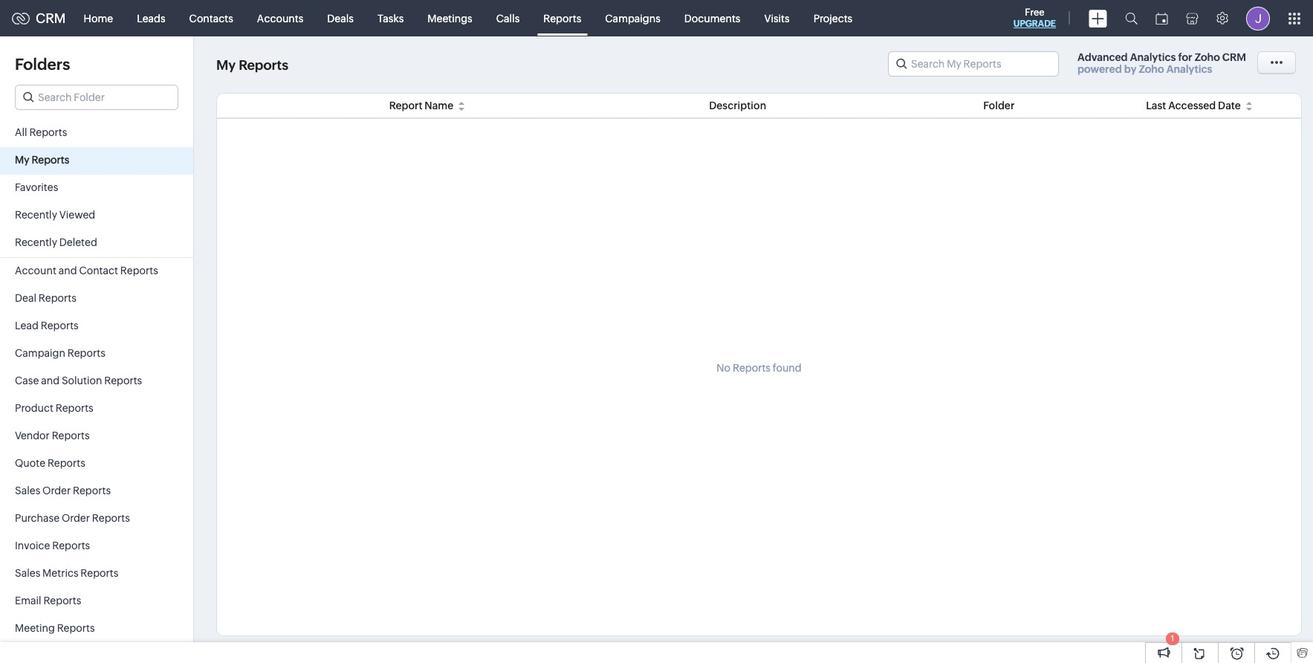 Task type: vqa. For each thing, say whether or not it's contained in the screenshot.
Storage link
no



Task type: locate. For each thing, give the bounding box(es) containing it.
powered
[[1078, 63, 1122, 75]]

last accessed date
[[1147, 100, 1242, 112]]

crm link
[[12, 10, 66, 26]]

order for purchase
[[62, 512, 90, 524]]

visits link
[[753, 0, 802, 36]]

projects link
[[802, 0, 865, 36]]

zoho right for
[[1195, 51, 1221, 63]]

and inside account and contact reports link
[[59, 265, 77, 277]]

reports down the all reports on the top left of the page
[[32, 154, 69, 166]]

create menu image
[[1089, 9, 1108, 27]]

solution
[[62, 375, 102, 387]]

quote reports
[[15, 457, 85, 469]]

account and contact reports link
[[0, 258, 193, 286]]

invoice reports link
[[0, 533, 193, 561]]

recently down favorites
[[15, 209, 57, 221]]

favorites link
[[0, 175, 193, 202]]

0 vertical spatial my reports
[[216, 58, 289, 73]]

sales for sales order reports
[[15, 485, 40, 497]]

0 horizontal spatial crm
[[36, 10, 66, 26]]

campaign reports
[[15, 347, 105, 359]]

and
[[59, 265, 77, 277], [41, 375, 60, 387]]

accessed
[[1169, 100, 1217, 112]]

my reports down accounts link
[[216, 58, 289, 73]]

all reports
[[15, 126, 67, 138]]

0 vertical spatial and
[[59, 265, 77, 277]]

order
[[42, 485, 71, 497], [62, 512, 90, 524]]

0 horizontal spatial my reports
[[15, 154, 69, 166]]

reports down invoice reports link
[[81, 567, 118, 579]]

account and contact reports
[[15, 265, 158, 277]]

1
[[1172, 634, 1175, 643]]

2 recently from the top
[[15, 236, 57, 248]]

reports up solution
[[67, 347, 105, 359]]

1 sales from the top
[[15, 485, 40, 497]]

vendor
[[15, 430, 50, 442]]

analytics
[[1131, 51, 1177, 63], [1167, 63, 1213, 75]]

reports down product reports
[[52, 430, 90, 442]]

and for case
[[41, 375, 60, 387]]

campaigns
[[605, 12, 661, 24]]

recently up account
[[15, 236, 57, 248]]

my down contacts link at the top left of page
[[216, 58, 236, 73]]

case and solution reports
[[15, 375, 142, 387]]

my down all
[[15, 154, 29, 166]]

meeting reports link
[[0, 616, 193, 643]]

crm down profile "image"
[[1223, 51, 1247, 63]]

free upgrade
[[1014, 7, 1057, 29]]

reports inside "link"
[[92, 512, 130, 524]]

order down the sales order reports
[[62, 512, 90, 524]]

sales
[[15, 485, 40, 497], [15, 567, 40, 579]]

1 vertical spatial order
[[62, 512, 90, 524]]

no
[[717, 362, 731, 374]]

1 vertical spatial my reports
[[15, 154, 69, 166]]

contacts
[[189, 12, 233, 24]]

vendor reports
[[15, 430, 90, 442]]

1 horizontal spatial crm
[[1223, 51, 1247, 63]]

zoho
[[1195, 51, 1221, 63], [1139, 63, 1165, 75]]

meetings
[[428, 12, 473, 24]]

lead reports
[[15, 320, 79, 332]]

my reports down the all reports on the top left of the page
[[15, 154, 69, 166]]

reports link
[[532, 0, 594, 36]]

reports right contact
[[120, 265, 158, 277]]

and right case
[[41, 375, 60, 387]]

profile image
[[1247, 6, 1271, 30]]

reports
[[544, 12, 582, 24], [239, 58, 289, 73], [29, 126, 67, 138], [32, 154, 69, 166], [120, 265, 158, 277], [39, 292, 76, 304], [41, 320, 79, 332], [67, 347, 105, 359], [733, 362, 771, 374], [104, 375, 142, 387], [56, 402, 93, 414], [52, 430, 90, 442], [47, 457, 85, 469], [73, 485, 111, 497], [92, 512, 130, 524], [52, 540, 90, 552], [81, 567, 118, 579], [43, 595, 81, 607], [57, 622, 95, 634]]

meeting reports
[[15, 622, 95, 634]]

analytics up accessed
[[1167, 63, 1213, 75]]

1 vertical spatial recently
[[15, 236, 57, 248]]

sales down quote
[[15, 485, 40, 497]]

campaign reports link
[[0, 341, 193, 368]]

sales up email
[[15, 567, 40, 579]]

1 recently from the top
[[15, 209, 57, 221]]

order inside "link"
[[62, 512, 90, 524]]

recently viewed link
[[0, 202, 193, 230]]

email
[[15, 595, 41, 607]]

deal reports link
[[0, 286, 193, 313]]

reports down case and solution reports
[[56, 402, 93, 414]]

reports down campaign reports link
[[104, 375, 142, 387]]

1 vertical spatial my
[[15, 154, 29, 166]]

meeting
[[15, 622, 55, 634]]

meetings link
[[416, 0, 485, 36]]

deal reports
[[15, 292, 76, 304]]

1 vertical spatial and
[[41, 375, 60, 387]]

1 horizontal spatial my
[[216, 58, 236, 73]]

no reports found
[[717, 362, 802, 374]]

reports up campaign reports
[[41, 320, 79, 332]]

projects
[[814, 12, 853, 24]]

create menu element
[[1080, 0, 1117, 36]]

reports down purchase order reports
[[52, 540, 90, 552]]

my
[[216, 58, 236, 73], [15, 154, 29, 166]]

0 vertical spatial sales
[[15, 485, 40, 497]]

reports down quote reports 'link'
[[73, 485, 111, 497]]

order down quote reports
[[42, 485, 71, 497]]

reports down sales order reports link
[[92, 512, 130, 524]]

0 vertical spatial my
[[216, 58, 236, 73]]

free
[[1026, 7, 1045, 18]]

crm
[[36, 10, 66, 26], [1223, 51, 1247, 63]]

0 vertical spatial order
[[42, 485, 71, 497]]

reports right calls link
[[544, 12, 582, 24]]

and inside case and solution reports link
[[41, 375, 60, 387]]

1 vertical spatial crm
[[1223, 51, 1247, 63]]

reports down metrics on the bottom left
[[43, 595, 81, 607]]

zoho right by on the right top
[[1139, 63, 1165, 75]]

recently
[[15, 209, 57, 221], [15, 236, 57, 248]]

0 horizontal spatial my
[[15, 154, 29, 166]]

Search Folder text field
[[16, 86, 178, 109]]

report
[[389, 100, 423, 112]]

quote reports link
[[0, 451, 193, 478]]

0 vertical spatial recently
[[15, 209, 57, 221]]

lead
[[15, 320, 39, 332]]

reports down email reports link at bottom
[[57, 622, 95, 634]]

1 vertical spatial sales
[[15, 567, 40, 579]]

for
[[1179, 51, 1193, 63]]

advanced
[[1078, 51, 1128, 63]]

advanced analytics for zoho crm powered by zoho analytics
[[1078, 51, 1247, 75]]

recently viewed
[[15, 209, 95, 221]]

contact
[[79, 265, 118, 277]]

crm right logo
[[36, 10, 66, 26]]

and down deleted
[[59, 265, 77, 277]]

recently deleted
[[15, 236, 97, 248]]

sales inside 'link'
[[15, 567, 40, 579]]

2 sales from the top
[[15, 567, 40, 579]]



Task type: describe. For each thing, give the bounding box(es) containing it.
sales metrics reports
[[15, 567, 118, 579]]

recently deleted link
[[0, 230, 193, 257]]

sales metrics reports link
[[0, 561, 193, 588]]

search element
[[1117, 0, 1147, 36]]

vendor reports link
[[0, 423, 193, 451]]

all reports link
[[0, 120, 193, 147]]

sales order reports link
[[0, 478, 193, 506]]

email reports link
[[0, 588, 193, 616]]

recently for recently viewed
[[15, 209, 57, 221]]

leads link
[[125, 0, 177, 36]]

all
[[15, 126, 27, 138]]

calls link
[[485, 0, 532, 36]]

deleted
[[59, 236, 97, 248]]

contacts link
[[177, 0, 245, 36]]

sales for sales metrics reports
[[15, 567, 40, 579]]

upgrade
[[1014, 19, 1057, 29]]

name
[[425, 100, 454, 112]]

invoice
[[15, 540, 50, 552]]

home link
[[72, 0, 125, 36]]

calls
[[496, 12, 520, 24]]

case and solution reports link
[[0, 368, 193, 396]]

account
[[15, 265, 56, 277]]

case
[[15, 375, 39, 387]]

purchase
[[15, 512, 60, 524]]

accounts link
[[245, 0, 315, 36]]

reports up the sales order reports
[[47, 457, 85, 469]]

purchase order reports
[[15, 512, 130, 524]]

campaign
[[15, 347, 65, 359]]

profile element
[[1238, 0, 1280, 36]]

visits
[[765, 12, 790, 24]]

purchase order reports link
[[0, 506, 193, 533]]

calendar image
[[1156, 12, 1169, 24]]

search image
[[1126, 12, 1138, 25]]

deals
[[327, 12, 354, 24]]

logo image
[[12, 12, 30, 24]]

order for sales
[[42, 485, 71, 497]]

reports right all
[[29, 126, 67, 138]]

reports down accounts link
[[239, 58, 289, 73]]

home
[[84, 12, 113, 24]]

email reports
[[15, 595, 81, 607]]

accounts
[[257, 12, 304, 24]]

folders
[[15, 55, 70, 74]]

by
[[1125, 63, 1137, 75]]

description
[[709, 100, 767, 112]]

1 horizontal spatial my reports
[[216, 58, 289, 73]]

my reports link
[[0, 147, 193, 175]]

campaigns link
[[594, 0, 673, 36]]

product
[[15, 402, 53, 414]]

tasks link
[[366, 0, 416, 36]]

and for account
[[59, 265, 77, 277]]

analytics left for
[[1131, 51, 1177, 63]]

my inside my reports link
[[15, 154, 29, 166]]

Search My Reports text field
[[889, 52, 1059, 76]]

tasks
[[378, 12, 404, 24]]

my reports inside my reports link
[[15, 154, 69, 166]]

metrics
[[42, 567, 78, 579]]

folder
[[984, 100, 1015, 112]]

report name
[[389, 100, 454, 112]]

0 vertical spatial crm
[[36, 10, 66, 26]]

recently for recently deleted
[[15, 236, 57, 248]]

product reports
[[15, 402, 93, 414]]

viewed
[[59, 209, 95, 221]]

invoice reports
[[15, 540, 90, 552]]

quote
[[15, 457, 45, 469]]

crm inside advanced analytics for zoho crm powered by zoho analytics
[[1223, 51, 1247, 63]]

last
[[1147, 100, 1167, 112]]

1 horizontal spatial zoho
[[1195, 51, 1221, 63]]

favorites
[[15, 181, 58, 193]]

lead reports link
[[0, 313, 193, 341]]

date
[[1219, 100, 1242, 112]]

deals link
[[315, 0, 366, 36]]

leads
[[137, 12, 166, 24]]

documents link
[[673, 0, 753, 36]]

documents
[[685, 12, 741, 24]]

0 horizontal spatial zoho
[[1139, 63, 1165, 75]]

sales order reports
[[15, 485, 111, 497]]

found
[[773, 362, 802, 374]]

reports up the lead reports
[[39, 292, 76, 304]]

reports right no
[[733, 362, 771, 374]]

deal
[[15, 292, 36, 304]]



